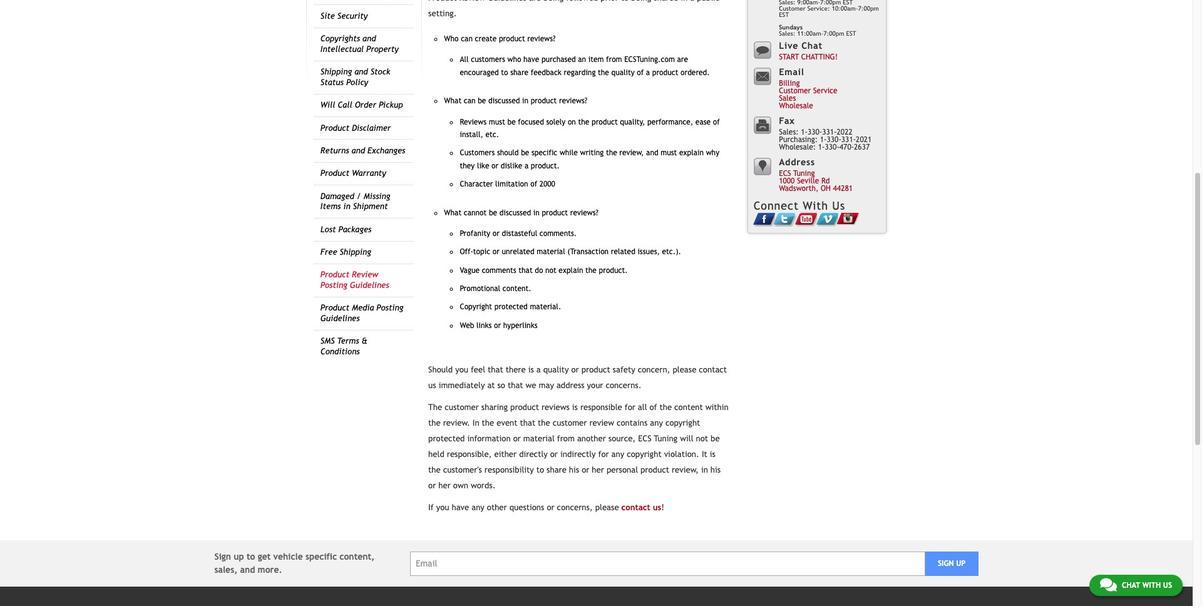 Task type: vqa. For each thing, say whether or not it's contained in the screenshot.
Search text box
no



Task type: locate. For each thing, give the bounding box(es) containing it.
0 vertical spatial product.
[[531, 161, 560, 170]]

up inside sign up to get vehicle specific content, sales, and more.
[[234, 552, 244, 562]]

470-
[[840, 143, 854, 152]]

please inside should you feel that there is a quality or product safety concern, please contact us immediately at
[[673, 365, 697, 375]]

you
[[455, 365, 468, 375], [436, 503, 449, 512]]

0 vertical spatial not
[[545, 266, 557, 275]]

1 horizontal spatial quality
[[611, 68, 635, 77]]

0 horizontal spatial protected
[[428, 434, 465, 443]]

contact us link
[[622, 503, 661, 512]]

up
[[234, 552, 244, 562], [956, 559, 966, 568]]

protected down content.
[[495, 303, 528, 311]]

own
[[453, 481, 468, 490]]

be right will
[[711, 434, 720, 443]]

start
[[779, 53, 799, 62]]

source,
[[609, 434, 636, 443]]

quality inside should you feel that there is a quality or product safety concern, please contact us immediately at
[[543, 365, 569, 375]]

etc.).
[[662, 248, 681, 256]]

1 vertical spatial review,
[[672, 465, 699, 475]]

will
[[680, 434, 694, 443]]

1 horizontal spatial product.
[[599, 266, 628, 275]]

1 horizontal spatial have
[[523, 55, 539, 64]]

quality down ecstuning.com
[[611, 68, 635, 77]]

0 horizontal spatial sign
[[214, 552, 231, 562]]

chat left with
[[1122, 581, 1140, 590]]

product. up 2000 at the top left
[[531, 161, 560, 170]]

questions
[[509, 503, 544, 512]]

live
[[779, 40, 799, 51]]

from
[[606, 55, 622, 64], [557, 434, 575, 443]]

site security
[[321, 11, 368, 21]]

1 vertical spatial her
[[438, 481, 451, 490]]

ecs down address
[[779, 169, 791, 178]]

est down 10:00am-
[[846, 30, 856, 37]]

any down source,
[[611, 450, 624, 459]]

from right the item
[[606, 55, 622, 64]]

0 vertical spatial us
[[428, 381, 436, 390]]

0 vertical spatial est
[[779, 11, 789, 18]]

us right with
[[1163, 581, 1172, 590]]

a right dislike
[[525, 161, 529, 170]]

all customers who have purchased an item from ecstuning.com are encouraged to share feedback regarding the quality of a product ordered.
[[460, 55, 710, 77]]

chat inside live chat start chatting!
[[802, 40, 823, 51]]

1 vertical spatial protected
[[428, 434, 465, 443]]

lost
[[321, 225, 336, 234]]

can for what
[[464, 97, 476, 105]]

0 vertical spatial you
[[455, 365, 468, 375]]

us down 44281
[[832, 199, 845, 212]]

&
[[362, 336, 367, 346]]

it
[[702, 450, 707, 459]]

what left "cannot"
[[444, 208, 462, 217]]

up inside button
[[956, 559, 966, 568]]

1 vertical spatial a
[[525, 161, 529, 170]]

a inside all customers who have purchased an item from ecstuning.com are encouraged to share feedback regarding the quality of a product ordered.
[[646, 68, 650, 77]]

!
[[661, 503, 664, 512]]

1 vertical spatial must
[[661, 149, 677, 157]]

to inside the customer sharing product reviews is responsible for all of the content within the review. in the event that the customer review contains any copyright protected information or material from another source, ecs tuning will not be held responsible, either directly or indirectly for any copyright violation. it is the customer's responsibility to share his or her personal product review, in his or her own words.
[[536, 465, 544, 475]]

vague comments that do not explain the product.
[[460, 266, 628, 275]]

be inside customers should be specific while writing the review, and must explain why they like or dislike a product.
[[521, 149, 529, 157]]

guidelines inside product review posting guidelines
[[350, 280, 389, 290]]

0 horizontal spatial 7:00pm
[[824, 30, 844, 37]]

sales: up live at the right of page
[[779, 30, 795, 37]]

not right will
[[696, 434, 708, 443]]

customer inside customer service: 10:00am-7:00pm est sundays sales: 11:00am-7:00pm est
[[779, 5, 806, 12]]

is for a
[[528, 365, 534, 375]]

you for if
[[436, 503, 449, 512]]

you inside should you feel that there is a quality or product safety concern, please contact us immediately at
[[455, 365, 468, 375]]

us
[[428, 381, 436, 390], [653, 503, 661, 512]]

4 product from the top
[[321, 303, 349, 313]]

0 horizontal spatial product.
[[531, 161, 560, 170]]

distasteful
[[502, 229, 537, 238]]

0 vertical spatial sales:
[[779, 30, 795, 37]]

1 horizontal spatial est
[[846, 30, 856, 37]]

0 vertical spatial ecs
[[779, 169, 791, 178]]

sign
[[214, 552, 231, 562], [938, 559, 954, 568]]

vague
[[460, 266, 480, 275]]

0 horizontal spatial to
[[247, 552, 255, 562]]

0 horizontal spatial 331-
[[822, 128, 837, 137]]

be for must
[[508, 117, 516, 126]]

0 vertical spatial must
[[489, 117, 505, 126]]

or right profanity
[[493, 229, 500, 238]]

seville
[[797, 177, 819, 186]]

0 horizontal spatial is
[[528, 365, 534, 375]]

what up reviews
[[444, 97, 462, 105]]

product. down related
[[599, 266, 628, 275]]

0 horizontal spatial explain
[[559, 266, 583, 275]]

writing
[[580, 149, 604, 157]]

0 vertical spatial explain
[[679, 149, 704, 157]]

a
[[646, 68, 650, 77], [525, 161, 529, 170], [536, 365, 541, 375]]

of
[[637, 68, 644, 77], [713, 117, 720, 126], [530, 180, 537, 188], [650, 403, 657, 412]]

discussed up profanity or distasteful comments.
[[500, 208, 531, 217]]

material inside the customer sharing product reviews is responsible for all of the content within the review. in the event that the customer review contains any copyright protected information or material from another source, ecs tuning will not be held responsible, either directly or indirectly for any copyright violation. it is the customer's responsibility to share his or her personal product review, in his or her own words.
[[523, 434, 555, 443]]

1 vertical spatial copyright
[[627, 450, 662, 459]]

be for should
[[521, 149, 529, 157]]

0 vertical spatial is
[[528, 365, 534, 375]]

1 vertical spatial any
[[611, 450, 624, 459]]

customer up review.
[[445, 403, 479, 412]]

1 horizontal spatial sign
[[938, 559, 954, 568]]

in inside damaged / missing items in shipment
[[343, 202, 350, 211]]

of down ecstuning.com
[[637, 68, 644, 77]]

responsible
[[580, 403, 622, 412]]

must up etc.
[[489, 117, 505, 126]]

0 vertical spatial chat
[[802, 40, 823, 51]]

wholesale:
[[779, 143, 816, 152]]

lost packages
[[321, 225, 372, 234]]

be right "cannot"
[[489, 208, 497, 217]]

0 vertical spatial a
[[646, 68, 650, 77]]

in inside the customer sharing product reviews is responsible for all of the content within the review. in the event that the customer review contains any copyright protected information or material from another source, ecs tuning will not be held responsible, either directly or indirectly for any copyright violation. it is the customer's responsibility to share his or her personal product review, in his or her own words.
[[701, 465, 708, 475]]

0 horizontal spatial contact
[[622, 503, 650, 512]]

share inside the customer sharing product reviews is responsible for all of the content within the review. in the event that the customer review contains any copyright protected information or material from another source, ecs tuning will not be held responsible, either directly or indirectly for any copyright violation. it is the customer's responsibility to share his or her personal product review, in his or her own words.
[[547, 465, 567, 475]]

have down "own"
[[452, 503, 469, 512]]

0 vertical spatial from
[[606, 55, 622, 64]]

or inside customers should be specific while writing the review, and must explain why they like or dislike a product.
[[492, 161, 499, 170]]

all
[[638, 403, 647, 412]]

est up sundays
[[779, 11, 789, 18]]

0 vertical spatial share
[[510, 68, 529, 77]]

3 product from the top
[[321, 270, 349, 280]]

to left get
[[247, 552, 255, 562]]

0 vertical spatial us
[[832, 199, 845, 212]]

or up the "address"
[[571, 365, 579, 375]]

tuning left will
[[654, 434, 678, 443]]

1 horizontal spatial customer
[[553, 418, 587, 428]]

posting
[[321, 280, 347, 290], [377, 303, 403, 313]]

1 horizontal spatial you
[[455, 365, 468, 375]]

contact inside should you feel that there is a quality or product safety concern, please contact us immediately at
[[699, 365, 727, 375]]

to down 'who'
[[501, 68, 508, 77]]

customer down reviews
[[553, 418, 587, 428]]

1 horizontal spatial her
[[592, 465, 604, 475]]

for
[[625, 403, 635, 412], [598, 450, 609, 459]]

0 horizontal spatial us
[[832, 199, 845, 212]]

a up may
[[536, 365, 541, 375]]

0 vertical spatial 7:00pm
[[858, 5, 879, 12]]

0 horizontal spatial quality
[[543, 365, 569, 375]]

explain inside customers should be specific while writing the review, and must explain why they like or dislike a product.
[[679, 149, 704, 157]]

sales link
[[779, 94, 796, 103]]

is right reviews
[[572, 403, 578, 412]]

1 horizontal spatial any
[[611, 450, 624, 459]]

and for intellectual
[[363, 34, 376, 43]]

1 horizontal spatial from
[[606, 55, 622, 64]]

pickup
[[379, 100, 403, 110]]

and right sales,
[[240, 565, 255, 575]]

2 customer from the top
[[779, 87, 811, 95]]

review, inside the customer sharing product reviews is responsible for all of the content within the review. in the event that the customer review contains any copyright protected information or material from another source, ecs tuning will not be held responsible, either directly or indirectly for any copyright violation. it is the customer's responsibility to share his or her personal product review, in his or her own words.
[[672, 465, 699, 475]]

0 vertical spatial guidelines
[[350, 280, 389, 290]]

0 vertical spatial discussed
[[488, 97, 520, 105]]

1 product from the top
[[321, 123, 349, 132]]

posting right media
[[377, 303, 403, 313]]

review, inside customers should be specific while writing the review, and must explain why they like or dislike a product.
[[619, 149, 644, 157]]

the right in
[[482, 418, 494, 428]]

1 horizontal spatial chat
[[1122, 581, 1140, 590]]

1 vertical spatial for
[[598, 450, 609, 459]]

and down product disclaimer link
[[352, 146, 365, 155]]

1 vertical spatial from
[[557, 434, 575, 443]]

be for cannot
[[489, 208, 497, 217]]

protected inside the customer sharing product reviews is responsible for all of the content within the review. in the event that the customer review contains any copyright protected information or material from another source, ecs tuning will not be held responsible, either directly or indirectly for any copyright violation. it is the customer's responsibility to share his or her personal product review, in his or her own words.
[[428, 434, 465, 443]]

product.
[[531, 161, 560, 170], [599, 266, 628, 275]]

be inside reviews must be focused solely on the product quality, performance, ease of install, etc.
[[508, 117, 516, 126]]

0 vertical spatial posting
[[321, 280, 347, 290]]

1 vertical spatial us
[[1163, 581, 1172, 590]]

1 vertical spatial explain
[[559, 266, 583, 275]]

up for sign up
[[956, 559, 966, 568]]

posting inside product media posting guidelines
[[377, 303, 403, 313]]

0 vertical spatial review,
[[619, 149, 644, 157]]

discussed up the focused
[[488, 97, 520, 105]]

in for can
[[522, 97, 529, 105]]

specific inside customers should be specific while writing the review, and must explain why they like or dislike a product.
[[532, 149, 557, 157]]

product up "solely"
[[531, 97, 557, 105]]

0 vertical spatial for
[[625, 403, 635, 412]]

the inside all customers who have purchased an item from ecstuning.com are encouraged to share feedback regarding the quality of a product ordered.
[[598, 68, 609, 77]]

and inside shipping and stock status policy
[[355, 67, 368, 77]]

in up the distasteful
[[533, 208, 540, 217]]

reviews? up the on
[[559, 97, 587, 105]]

to inside sign up to get vehicle specific content, sales, and more.
[[247, 552, 255, 562]]

tuning inside the customer sharing product reviews is responsible for all of the content within the review. in the event that the customer review contains any copyright protected information or material from another source, ecs tuning will not be held responsible, either directly or indirectly for any copyright violation. it is the customer's responsibility to share his or her personal product review, in his or her own words.
[[654, 434, 678, 443]]

specific left while
[[532, 149, 557, 157]]

promotional
[[460, 284, 500, 293]]

be left the focused
[[508, 117, 516, 126]]

1 vertical spatial quality
[[543, 365, 569, 375]]

any right contains
[[650, 418, 663, 428]]

customer
[[445, 403, 479, 412], [553, 418, 587, 428]]

330- down 2022 at top
[[825, 143, 840, 152]]

0 vertical spatial tuning
[[793, 169, 815, 178]]

please
[[673, 365, 697, 375], [595, 503, 619, 512]]

damaged / missing items in shipment
[[321, 191, 390, 211]]

the
[[598, 68, 609, 77], [578, 117, 589, 126], [606, 149, 617, 157], [585, 266, 597, 275], [660, 403, 672, 412], [428, 418, 441, 428], [482, 418, 494, 428], [538, 418, 550, 428], [428, 465, 441, 475]]

2 horizontal spatial a
[[646, 68, 650, 77]]

0 horizontal spatial you
[[436, 503, 449, 512]]

0 horizontal spatial tuning
[[654, 434, 678, 443]]

in down it
[[701, 465, 708, 475]]

product. inside customers should be specific while writing the review, and must explain why they like or dislike a product.
[[531, 161, 560, 170]]

they
[[460, 161, 475, 170]]

review, down quality,
[[619, 149, 644, 157]]

customer inside email billing customer service sales wholesale
[[779, 87, 811, 95]]

us for chat with us
[[1163, 581, 1172, 590]]

0 vertical spatial shipping
[[321, 67, 352, 77]]

1 horizontal spatial specific
[[532, 149, 557, 157]]

returns and exchanges link
[[321, 146, 405, 155]]

material up directly
[[523, 434, 555, 443]]

0 vertical spatial contact
[[699, 365, 727, 375]]

product
[[499, 34, 525, 43], [652, 68, 678, 77], [531, 97, 557, 105], [592, 117, 618, 126], [542, 208, 568, 217], [582, 365, 610, 375], [510, 403, 539, 412], [641, 465, 669, 475]]

customer
[[779, 5, 806, 12], [779, 87, 811, 95]]

you for should
[[455, 365, 468, 375]]

1 horizontal spatial is
[[572, 403, 578, 412]]

explain left why
[[679, 149, 704, 157]]

to down directly
[[536, 465, 544, 475]]

sales: down fax
[[779, 128, 799, 137]]

0 vertical spatial specific
[[532, 149, 557, 157]]

reviews? for what cannot be discussed in product reviews?
[[570, 208, 599, 217]]

product inside reviews must be focused solely on the product quality, performance, ease of install, etc.
[[592, 117, 618, 126]]

is inside should you feel that there is a quality or product safety concern, please contact us immediately at
[[528, 365, 534, 375]]

a inside customers should be specific while writing the review, and must explain why they like or dislike a product.
[[525, 161, 529, 170]]

guidelines inside product media posting guidelines
[[321, 314, 360, 323]]

sundays
[[779, 24, 803, 31]]

2 what from the top
[[444, 208, 462, 217]]

sales
[[779, 94, 796, 103]]

0 vertical spatial customer
[[445, 403, 479, 412]]

2 vertical spatial a
[[536, 365, 541, 375]]

that right event
[[520, 418, 535, 428]]

1 what from the top
[[444, 97, 462, 105]]

0 horizontal spatial from
[[557, 434, 575, 443]]

2 product from the top
[[321, 169, 349, 178]]

posting for product review posting guidelines
[[321, 280, 347, 290]]

us for connect with us
[[832, 199, 845, 212]]

purchasing:
[[779, 135, 818, 144]]

reviews must be focused solely on the product quality, performance, ease of install, etc.
[[460, 117, 720, 139]]

shipping down 'packages'
[[340, 247, 371, 257]]

or right questions
[[547, 503, 555, 512]]

guidelines
[[350, 280, 389, 290], [321, 314, 360, 323]]

of right the all
[[650, 403, 657, 412]]

shipping and stock status policy link
[[321, 67, 390, 87]]

1 horizontal spatial explain
[[679, 149, 704, 157]]

you right "if"
[[436, 503, 449, 512]]

product media posting guidelines link
[[321, 303, 403, 323]]

shipping inside shipping and stock status policy
[[321, 67, 352, 77]]

0 horizontal spatial up
[[234, 552, 244, 562]]

contact left !
[[622, 503, 650, 512]]

comments
[[482, 266, 516, 275]]

who
[[444, 34, 459, 43]]

product for product review posting guidelines
[[321, 270, 349, 280]]

of right ease
[[713, 117, 720, 126]]

sales: inside customer service: 10:00am-7:00pm est sundays sales: 11:00am-7:00pm est
[[779, 30, 795, 37]]

us down should
[[428, 381, 436, 390]]

in down damaged
[[343, 202, 350, 211]]

or inside should you feel that there is a quality or product safety concern, please contact us immediately at
[[571, 365, 579, 375]]

share inside all customers who have purchased an item from ecstuning.com are encouraged to share feedback regarding the quality of a product ordered.
[[510, 68, 529, 77]]

2 sales: from the top
[[779, 128, 799, 137]]

1- right wholesale:
[[818, 143, 825, 152]]

2 vertical spatial reviews?
[[570, 208, 599, 217]]

44281
[[833, 184, 853, 193]]

0 vertical spatial can
[[461, 34, 473, 43]]

stock
[[370, 67, 390, 77]]

sign inside sign up to get vehicle specific content, sales, and more.
[[214, 552, 231, 562]]

1 vertical spatial what
[[444, 208, 462, 217]]

1 horizontal spatial us
[[653, 503, 661, 512]]

1 vertical spatial material
[[523, 434, 555, 443]]

in for /
[[343, 202, 350, 211]]

and inside copyrights and intellectual property
[[363, 34, 376, 43]]

the
[[428, 403, 442, 412]]

if
[[428, 503, 434, 512]]

and up property
[[363, 34, 376, 43]]

quality inside all customers who have purchased an item from ecstuning.com are encouraged to share feedback regarding the quality of a product ordered.
[[611, 68, 635, 77]]

must inside reviews must be focused solely on the product quality, performance, ease of install, etc.
[[489, 117, 505, 126]]

1 sales: from the top
[[779, 30, 795, 37]]

quality up may
[[543, 365, 569, 375]]

ecs inside address ecs tuning 1000 seville rd wadsworth, oh 44281
[[779, 169, 791, 178]]

can right who
[[461, 34, 473, 43]]

connect
[[754, 199, 799, 212]]

1000
[[779, 177, 795, 186]]

the right the writing
[[606, 149, 617, 157]]

0 vertical spatial what
[[444, 97, 462, 105]]

0 vertical spatial quality
[[611, 68, 635, 77]]

product inside product review posting guidelines
[[321, 270, 349, 280]]

and down performance,
[[646, 149, 658, 157]]

2 horizontal spatial is
[[710, 450, 716, 459]]

review
[[589, 418, 614, 428]]

web
[[460, 321, 474, 330]]

2021
[[856, 135, 872, 144]]

can for who
[[461, 34, 473, 43]]

customer service: 10:00am-7:00pm est sundays sales: 11:00am-7:00pm est
[[779, 5, 879, 37]]

1 horizontal spatial review,
[[672, 465, 699, 475]]

0 vertical spatial to
[[501, 68, 508, 77]]

held
[[428, 450, 444, 459]]

property
[[366, 44, 399, 54]]

product inside all customers who have purchased an item from ecstuning.com are encouraged to share feedback regarding the quality of a product ordered.
[[652, 68, 678, 77]]

0 vertical spatial reviews?
[[527, 34, 556, 43]]

1- up wholesale:
[[801, 128, 808, 137]]

sign inside button
[[938, 559, 954, 568]]

share down 'who'
[[510, 68, 529, 77]]

not inside the customer sharing product reviews is responsible for all of the content within the review. in the event that the customer review contains any copyright protected information or material from another source, ecs tuning will not be held responsible, either directly or indirectly for any copyright violation. it is the customer's responsibility to share his or her personal product review, in his or her own words.
[[696, 434, 708, 443]]

1 vertical spatial sales:
[[779, 128, 799, 137]]

guidelines up "terms"
[[321, 314, 360, 323]]

guidelines for review
[[350, 280, 389, 290]]

explain down off-topic or unrelated material (transaction related issues, etc.).
[[559, 266, 583, 275]]

posting for product media posting guidelines
[[377, 303, 403, 313]]

his
[[569, 465, 579, 475], [711, 465, 721, 475]]

1 vertical spatial have
[[452, 503, 469, 512]]

or right like
[[492, 161, 499, 170]]

is for responsible
[[572, 403, 578, 412]]

to inside all customers who have purchased an item from ecstuning.com are encouraged to share feedback regarding the quality of a product ordered.
[[501, 68, 508, 77]]

product inside product media posting guidelines
[[321, 303, 349, 313]]

copyright
[[460, 303, 492, 311]]

0 vertical spatial customer
[[779, 5, 806, 12]]

product review posting guidelines
[[321, 270, 389, 290]]

her left personal
[[592, 465, 604, 475]]

1 vertical spatial to
[[536, 465, 544, 475]]

0 horizontal spatial share
[[510, 68, 529, 77]]

1 vertical spatial not
[[696, 434, 708, 443]]

have inside all customers who have purchased an item from ecstuning.com are encouraged to share feedback regarding the quality of a product ordered.
[[523, 55, 539, 64]]

a down ecstuning.com
[[646, 68, 650, 77]]

2637
[[854, 143, 870, 152]]

protected down review.
[[428, 434, 465, 443]]

product left quality,
[[592, 117, 618, 126]]

be right the should
[[521, 149, 529, 157]]

review, down violation.
[[672, 465, 699, 475]]

1 horizontal spatial posting
[[377, 303, 403, 313]]

us
[[832, 199, 845, 212], [1163, 581, 1172, 590]]

1 vertical spatial reviews?
[[559, 97, 587, 105]]

the customer sharing product reviews is responsible for all of the content within the review. in the event that the customer review contains any copyright protected information or material from another source, ecs tuning will not be held responsible, either directly or indirectly for any copyright violation. it is the customer's responsibility to share his or her personal product review, in his or her own words.
[[428, 403, 729, 490]]

copyright up personal
[[627, 450, 662, 459]]

product down ecstuning.com
[[652, 68, 678, 77]]

or
[[492, 161, 499, 170], [493, 229, 500, 238], [493, 248, 500, 256], [494, 321, 501, 330], [571, 365, 579, 375], [513, 434, 521, 443], [550, 450, 558, 459], [582, 465, 589, 475], [428, 481, 436, 490], [547, 503, 555, 512]]

1 vertical spatial share
[[547, 465, 567, 475]]

of inside reviews must be focused solely on the product quality, performance, ease of install, etc.
[[713, 117, 720, 126]]

her left "own"
[[438, 481, 451, 490]]

can up reviews
[[464, 97, 476, 105]]

and inside sign up to get vehicle specific content, sales, and more.
[[240, 565, 255, 575]]

what cannot be discussed in product reviews?
[[444, 208, 599, 217]]

tuning down address
[[793, 169, 815, 178]]

is right there
[[528, 365, 534, 375]]

1 customer from the top
[[779, 5, 806, 12]]

1 his from the left
[[569, 465, 579, 475]]

what for what can be discussed in product reviews?
[[444, 97, 462, 105]]

you up immediately
[[455, 365, 468, 375]]

posting inside product review posting guidelines
[[321, 280, 347, 290]]

product down returns
[[321, 169, 349, 178]]



Task type: describe. For each thing, give the bounding box(es) containing it.
be for can
[[478, 97, 486, 105]]

the down (transaction
[[585, 266, 597, 275]]

email billing customer service sales wholesale
[[779, 66, 838, 110]]

concerns,
[[557, 503, 593, 512]]

what for what cannot be discussed in product reviews?
[[444, 208, 462, 217]]

2 vertical spatial is
[[710, 450, 716, 459]]

ecs inside the customer sharing product reviews is responsible for all of the content within the review. in the event that the customer review contains any copyright protected information or material from another source, ecs tuning will not be held responsible, either directly or indirectly for any copyright violation. it is the customer's responsibility to share his or her personal product review, in his or her own words.
[[638, 434, 652, 443]]

discussed for be
[[488, 97, 520, 105]]

2022
[[837, 128, 853, 137]]

in for cannot
[[533, 208, 540, 217]]

policy
[[346, 77, 368, 87]]

0 vertical spatial material
[[537, 248, 565, 256]]

chat with us
[[1122, 581, 1172, 590]]

concerns.
[[606, 381, 642, 390]]

sign up to get vehicle specific content, sales, and more.
[[214, 552, 375, 575]]

/
[[357, 191, 361, 201]]

personal
[[607, 465, 638, 475]]

rd
[[821, 177, 830, 186]]

or right links
[[494, 321, 501, 330]]

safety
[[613, 365, 635, 375]]

that left do
[[519, 266, 533, 275]]

there
[[506, 365, 526, 375]]

wadsworth,
[[779, 184, 819, 193]]

guidelines for media
[[321, 314, 360, 323]]

free shipping link
[[321, 247, 371, 257]]

of left 2000 at the top left
[[530, 180, 537, 188]]

(transaction
[[567, 248, 609, 256]]

1 horizontal spatial 7:00pm
[[858, 5, 879, 12]]

issues,
[[638, 248, 660, 256]]

we
[[526, 381, 536, 390]]

or down event
[[513, 434, 521, 443]]

intellectual
[[321, 44, 364, 54]]

product warranty
[[321, 169, 386, 178]]

comments.
[[540, 229, 577, 238]]

2 his from the left
[[711, 465, 721, 475]]

customer service link
[[779, 87, 838, 95]]

product for product media posting guidelines
[[321, 303, 349, 313]]

words.
[[471, 481, 496, 490]]

sms terms & conditions
[[321, 336, 367, 356]]

review.
[[443, 418, 470, 428]]

that inside should you feel that there is a quality or product safety concern, please contact us immediately at
[[488, 365, 503, 375]]

1 vertical spatial est
[[846, 30, 856, 37]]

etc.
[[486, 130, 499, 139]]

0 vertical spatial her
[[592, 465, 604, 475]]

that inside the customer sharing product reviews is responsible for all of the content within the review. in the event that the customer review contains any copyright protected information or material from another source, ecs tuning will not be held responsible, either directly or indirectly for any copyright violation. it is the customer's responsibility to share his or her personal product review, in his or her own words.
[[520, 418, 535, 428]]

like
[[477, 161, 489, 170]]

be inside the customer sharing product reviews is responsible for all of the content within the review. in the event that the customer review contains any copyright protected information or material from another source, ecs tuning will not be held responsible, either directly or indirectly for any copyright violation. it is the customer's responsibility to share his or her personal product review, in his or her own words.
[[711, 434, 720, 443]]

wholesale
[[779, 102, 813, 110]]

ecstuning.com
[[624, 55, 675, 64]]

character limitation of 2000
[[460, 180, 555, 188]]

product inside should you feel that there is a quality or product safety concern, please contact us immediately at
[[582, 365, 610, 375]]

1 vertical spatial shipping
[[340, 247, 371, 257]]

product for product warranty
[[321, 169, 349, 178]]

sharing
[[481, 403, 508, 412]]

oh
[[821, 184, 831, 193]]

related
[[611, 248, 635, 256]]

site
[[321, 11, 335, 21]]

regarding
[[564, 68, 596, 77]]

content.
[[503, 284, 531, 293]]

0 horizontal spatial copyright
[[627, 450, 662, 459]]

product review posting guidelines link
[[321, 270, 389, 290]]

0 vertical spatial copyright
[[666, 418, 700, 428]]

chatting!
[[801, 53, 838, 62]]

1 horizontal spatial for
[[625, 403, 635, 412]]

0 horizontal spatial her
[[438, 481, 451, 490]]

character
[[460, 180, 493, 188]]

0 horizontal spatial any
[[472, 503, 485, 512]]

that right so
[[508, 381, 523, 390]]

product up comments.
[[542, 208, 568, 217]]

copyright protected material.
[[460, 303, 561, 311]]

or right topic
[[493, 248, 500, 256]]

product warranty link
[[321, 169, 386, 178]]

or right directly
[[550, 450, 558, 459]]

responsibility
[[485, 465, 534, 475]]

and inside customers should be specific while writing the review, and must explain why they like or dislike a product.
[[646, 149, 658, 157]]

why
[[706, 149, 720, 157]]

copyrights
[[321, 34, 360, 43]]

1 vertical spatial contact
[[622, 503, 650, 512]]

and for exchanges
[[352, 146, 365, 155]]

install,
[[460, 130, 483, 139]]

fax
[[779, 115, 795, 126]]

the down the in the left of the page
[[428, 418, 441, 428]]

330- left "2637"
[[827, 135, 841, 144]]

the down reviews
[[538, 418, 550, 428]]

us inside should you feel that there is a quality or product safety concern, please contact us immediately at
[[428, 381, 436, 390]]

information
[[467, 434, 511, 443]]

quality,
[[620, 117, 645, 126]]

up for sign up to get vehicle specific content, sales, and more.
[[234, 552, 244, 562]]

vehicle
[[273, 552, 303, 562]]

exchanges
[[368, 146, 405, 155]]

sign for sign up
[[938, 559, 954, 568]]

warranty
[[352, 169, 386, 178]]

so
[[498, 381, 505, 390]]

product up 'who'
[[499, 34, 525, 43]]

Email email field
[[410, 551, 925, 576]]

in
[[473, 418, 479, 428]]

shipping and stock status policy
[[321, 67, 390, 87]]

while
[[560, 149, 578, 157]]

the left content
[[660, 403, 672, 412]]

should
[[497, 149, 519, 157]]

2000
[[540, 180, 555, 188]]

of inside all customers who have purchased an item from ecstuning.com are encouraged to share feedback regarding the quality of a product ordered.
[[637, 68, 644, 77]]

1 horizontal spatial protected
[[495, 303, 528, 311]]

connect with us
[[754, 199, 845, 212]]

returns and exchanges
[[321, 146, 405, 155]]

0 horizontal spatial for
[[598, 450, 609, 459]]

solely
[[546, 117, 566, 126]]

reviews? for what can be discussed in product reviews?
[[559, 97, 587, 105]]

of inside the customer sharing product reviews is responsible for all of the content within the review. in the event that the customer review contains any copyright protected information or material from another source, ecs tuning will not be held responsible, either directly or indirectly for any copyright violation. it is the customer's responsibility to share his or her personal product review, in his or her own words.
[[650, 403, 657, 412]]

1 vertical spatial us
[[653, 503, 661, 512]]

chat with us link
[[1089, 575, 1183, 596]]

so that we may address your concerns.
[[498, 381, 642, 390]]

and for stock
[[355, 67, 368, 77]]

will
[[321, 100, 335, 110]]

2 horizontal spatial any
[[650, 418, 663, 428]]

ordered.
[[681, 68, 710, 77]]

1 vertical spatial 7:00pm
[[824, 30, 844, 37]]

or down indirectly
[[582, 465, 589, 475]]

free shipping
[[321, 247, 371, 257]]

who can create product reviews?
[[444, 34, 556, 43]]

on
[[568, 117, 576, 126]]

product down violation.
[[641, 465, 669, 475]]

specific inside sign up to get vehicle specific content, sales, and more.
[[306, 552, 337, 562]]

get
[[258, 552, 271, 562]]

1 vertical spatial product.
[[599, 266, 628, 275]]

must inside customers should be specific while writing the review, and must explain why they like or dislike a product.
[[661, 149, 677, 157]]

copyrights and intellectual property
[[321, 34, 399, 54]]

content
[[674, 403, 703, 412]]

comments image
[[1100, 577, 1117, 592]]

within
[[706, 403, 729, 412]]

product down we
[[510, 403, 539, 412]]

with
[[1143, 581, 1161, 590]]

330- up wholesale:
[[808, 128, 822, 137]]

1 vertical spatial please
[[595, 503, 619, 512]]

from inside the customer sharing product reviews is responsible for all of the content within the review. in the event that the customer review contains any copyright protected information or material from another source, ecs tuning will not be held responsible, either directly or indirectly for any copyright violation. it is the customer's responsibility to share his or her personal product review, in his or her own words.
[[557, 434, 575, 443]]

0 horizontal spatial est
[[779, 11, 789, 18]]

sales,
[[214, 565, 238, 575]]

sign for sign up to get vehicle specific content, sales, and more.
[[214, 552, 231, 562]]

customer's
[[443, 465, 482, 475]]

discussed for distasteful
[[500, 208, 531, 217]]

the down held
[[428, 465, 441, 475]]

may
[[539, 381, 554, 390]]

topic
[[473, 248, 490, 256]]

shipment
[[353, 202, 388, 211]]

a inside should you feel that there is a quality or product safety concern, please contact us immediately at
[[536, 365, 541, 375]]

more.
[[258, 565, 282, 575]]

product for product disclaimer
[[321, 123, 349, 132]]

the inside reviews must be focused solely on the product quality, performance, ease of install, etc.
[[578, 117, 589, 126]]

1 vertical spatial chat
[[1122, 581, 1140, 590]]

0 horizontal spatial customer
[[445, 403, 479, 412]]

1- left 2022 at top
[[820, 135, 827, 144]]

performance,
[[647, 117, 693, 126]]

1 horizontal spatial 331-
[[841, 135, 856, 144]]

security
[[337, 11, 368, 21]]

or up "if"
[[428, 481, 436, 490]]

indirectly
[[560, 450, 596, 459]]

tuning inside address ecs tuning 1000 seville rd wadsworth, oh 44281
[[793, 169, 815, 178]]

product disclaimer
[[321, 123, 391, 132]]

the inside customers should be specific while writing the review, and must explain why they like or dislike a product.
[[606, 149, 617, 157]]

material.
[[530, 303, 561, 311]]

sales: inside fax sales: 1-330-331-2022 purchasing: 1-330-331-2021 wholesale: 1-330-470-2637
[[779, 128, 799, 137]]

item
[[588, 55, 604, 64]]

from inside all customers who have purchased an item from ecstuning.com are encouraged to share feedback regarding the quality of a product ordered.
[[606, 55, 622, 64]]



